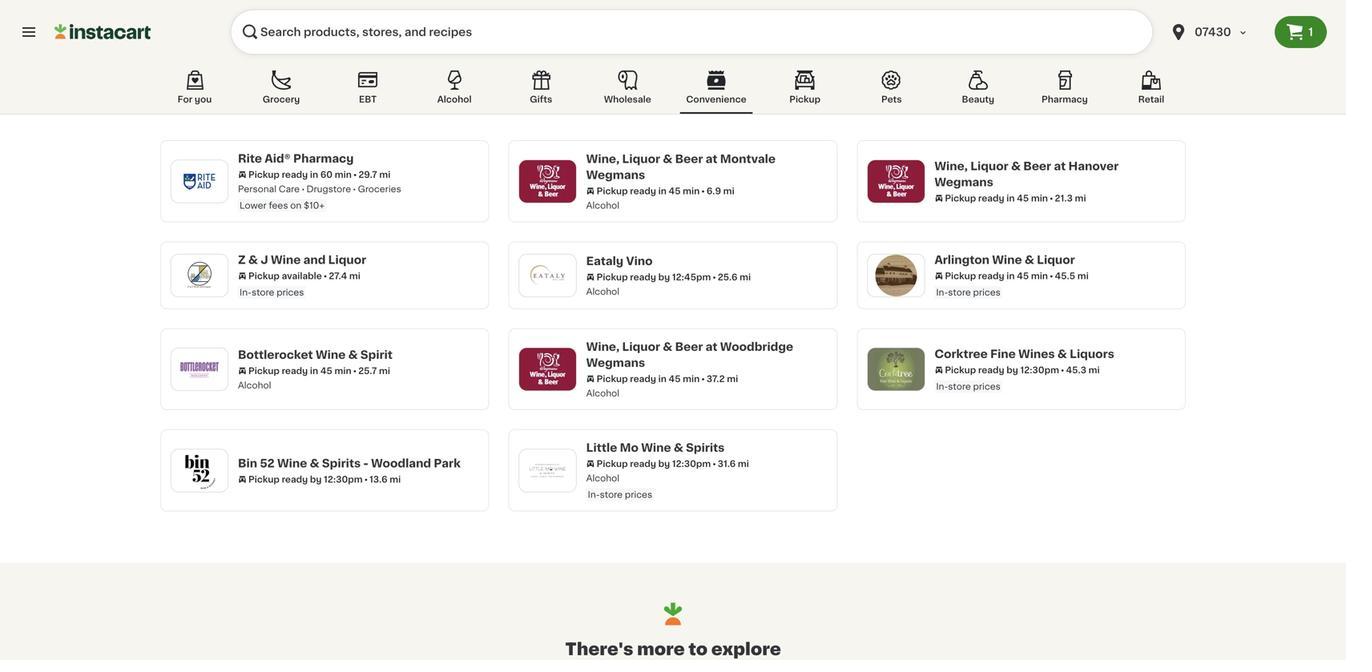 Task type: locate. For each thing, give the bounding box(es) containing it.
pickup ready by 12:30pm down the little mo wine & spirits
[[597, 460, 711, 468]]

1 vertical spatial spirits
[[322, 458, 361, 469]]

pickup ready in 45 min for wine, liquor & beer at montvale wegmans
[[597, 186, 700, 195]]

& inside wine, liquor & beer at montvale wegmans
[[663, 153, 673, 164]]

21.3
[[1055, 194, 1073, 203]]

beer for woodbridge
[[675, 341, 703, 353]]

1 horizontal spatial pickup ready by 12:30pm
[[597, 460, 711, 468]]

in down wine, liquor & beer at montvale wegmans
[[658, 186, 667, 195]]

wine, inside wine, liquor & beer at montvale wegmans
[[586, 153, 620, 164]]

at up 37.2
[[706, 341, 718, 353]]

pickup for bin 52 wine & spirits - woodland park
[[248, 475, 280, 484]]

in left 60
[[310, 170, 318, 179]]

mi for wine, liquor & beer at montvale wegmans
[[723, 186, 734, 195]]

mi right 27.4
[[349, 272, 360, 280]]

in- for z
[[240, 288, 252, 297]]

little
[[586, 442, 617, 454]]

store down pickup available
[[252, 288, 274, 297]]

& left hanover
[[1011, 160, 1021, 172]]

min for wine, liquor & beer at hanover wegmans
[[1031, 194, 1048, 203]]

12:30pm down "bin 52 wine & spirits - woodland park"
[[324, 475, 363, 484]]

liquor for wine, liquor & beer at hanover wegmans
[[970, 160, 1009, 172]]

45.3 mi
[[1066, 366, 1100, 374]]

groceries
[[358, 185, 401, 194]]

wegmans inside wine, liquor & beer at hanover wegmans
[[935, 176, 993, 188]]

pharmacy button
[[1030, 67, 1099, 114]]

pickup ready in 45 min for wine, liquor & beer at hanover wegmans
[[945, 194, 1048, 203]]

liquor up 45.5
[[1037, 254, 1075, 266]]

by for 52
[[310, 475, 322, 484]]

12:30pm left the 31.6
[[672, 460, 711, 468]]

25.7
[[358, 367, 377, 375]]

ready down "wine, liquor & beer at woodbridge wegmans"
[[630, 375, 656, 383]]

mi for eataly vino
[[740, 273, 751, 281]]

45 down wine, liquor & beer at montvale wegmans
[[669, 186, 681, 195]]

12:30pm down the wines
[[1020, 366, 1059, 374]]

& left spirit
[[348, 349, 358, 361]]

by for fine
[[1007, 366, 1018, 374]]

45 down arlington wine & liquor
[[1017, 272, 1029, 280]]

pickup for rite aid® pharmacy
[[248, 170, 280, 179]]

store for corktree
[[948, 382, 971, 391]]

mi right 37.2
[[727, 375, 738, 383]]

wegmans for wine, liquor & beer at montvale wegmans
[[586, 169, 645, 180]]

31.6 mi
[[718, 460, 749, 468]]

prices for &
[[277, 288, 304, 297]]

pharmacy
[[1042, 95, 1088, 104], [293, 153, 354, 164]]

liquor inside wine, liquor & beer at hanover wegmans
[[970, 160, 1009, 172]]

in down wine, liquor & beer at hanover wegmans
[[1007, 194, 1015, 203]]

liquor down pickup ready by 12:45pm
[[622, 341, 660, 353]]

wine, for wine, liquor & beer at hanover wegmans
[[935, 160, 968, 172]]

bottlerocket wine & spirit logo image
[[179, 349, 220, 390]]

None search field
[[231, 10, 1153, 54]]

ready
[[282, 170, 308, 179], [630, 186, 656, 195], [978, 194, 1004, 203], [978, 272, 1004, 280], [630, 273, 656, 281], [978, 366, 1004, 374], [282, 367, 308, 375], [630, 375, 656, 383], [630, 460, 656, 468], [282, 475, 308, 484]]

mi up groceries
[[379, 170, 390, 179]]

ready for little mo wine & spirits
[[630, 460, 656, 468]]

beer left hanover
[[1023, 160, 1051, 172]]

12:30pm
[[1020, 366, 1059, 374], [672, 460, 711, 468], [324, 475, 363, 484]]

ready for arlington wine & liquor
[[978, 272, 1004, 280]]

at up 21.3
[[1054, 160, 1066, 172]]

25.6 mi
[[718, 273, 751, 281]]

60
[[320, 170, 333, 179]]

pickup ready in 45 min down wine, liquor & beer at montvale wegmans
[[597, 186, 700, 195]]

z & j wine and liquor
[[238, 254, 366, 266]]

wegmans for wine, liquor & beer at hanover wegmans
[[935, 176, 993, 188]]

available
[[282, 272, 322, 280]]

pickup ready in 45 min
[[597, 186, 700, 195], [945, 194, 1048, 203], [945, 272, 1048, 280], [248, 367, 351, 375], [597, 375, 700, 383]]

wine, right wine, liquor & beer at woodbridge wegmans logo
[[586, 341, 620, 353]]

in for wine, liquor & beer at woodbridge wegmans
[[658, 375, 667, 383]]

ready down vino
[[630, 273, 656, 281]]

wine up pickup available
[[271, 254, 301, 266]]

13.6 mi
[[369, 475, 401, 484]]

store
[[252, 288, 274, 297], [948, 288, 971, 297], [948, 382, 971, 391], [600, 490, 623, 499]]

-
[[363, 458, 369, 469]]

2 vertical spatial 12:30pm
[[324, 475, 363, 484]]

pickup ready in 60 min
[[248, 170, 352, 179]]

beer inside wine, liquor & beer at hanover wegmans
[[1023, 160, 1051, 172]]

min
[[335, 170, 352, 179], [683, 186, 700, 195], [1031, 194, 1048, 203], [1031, 272, 1048, 280], [335, 367, 351, 375], [683, 375, 700, 383]]

more
[[637, 641, 685, 658]]

arlington
[[935, 254, 990, 266]]

pickup ready by 12:30pm for 52
[[248, 475, 363, 484]]

in down "wine, liquor & beer at woodbridge wegmans"
[[658, 375, 667, 383]]

at
[[706, 153, 718, 164], [1054, 160, 1066, 172], [706, 341, 718, 353]]

1 horizontal spatial 12:30pm
[[672, 460, 711, 468]]

wegmans inside wine, liquor & beer at montvale wegmans
[[586, 169, 645, 180]]

wine, inside wine, liquor & beer at hanover wegmans
[[935, 160, 968, 172]]

spirits up the 31.6
[[686, 442, 725, 454]]

prices down fine
[[973, 382, 1001, 391]]

in for bottlerocket wine & spirit
[[310, 367, 318, 375]]

liquor down beauty
[[970, 160, 1009, 172]]

wine, liquor & beer at montvale wegmans logo image
[[527, 160, 569, 202]]

0 horizontal spatial pickup ready by 12:30pm
[[248, 475, 363, 484]]

beauty button
[[944, 67, 1013, 114]]

1 horizontal spatial spirits
[[686, 442, 725, 454]]

wegmans right wine, liquor & beer at hanover wegmans logo
[[935, 176, 993, 188]]

0 horizontal spatial spirits
[[322, 458, 361, 469]]

in-store prices for fine
[[936, 382, 1001, 391]]

corktree fine wines & liquors logo image
[[875, 349, 917, 390]]

in down arlington wine & liquor
[[1007, 272, 1015, 280]]

45 for wine, liquor & beer at montvale wegmans
[[669, 186, 681, 195]]

pickup ready in 45 min down bottlerocket wine & spirit
[[248, 367, 351, 375]]

45 for wine, liquor & beer at woodbridge wegmans
[[669, 375, 681, 383]]

ready down bottlerocket
[[282, 367, 308, 375]]

in- down corktree
[[936, 382, 948, 391]]

liquor inside "wine, liquor & beer at woodbridge wegmans"
[[622, 341, 660, 353]]

wine right 52
[[277, 458, 307, 469]]

0 vertical spatial 12:30pm
[[1020, 366, 1059, 374]]

45.3
[[1066, 366, 1086, 374]]

37.2 mi
[[707, 375, 738, 383]]

45 down bottlerocket wine & spirit
[[320, 367, 332, 375]]

in-store prices down pickup available
[[240, 288, 304, 297]]

& right 52
[[310, 458, 319, 469]]

at inside wine, liquor & beer at hanover wegmans
[[1054, 160, 1066, 172]]

min left 6.9
[[683, 186, 700, 195]]

2 horizontal spatial 12:30pm
[[1020, 366, 1059, 374]]

beer inside "wine, liquor & beer at woodbridge wegmans"
[[675, 341, 703, 353]]

ready down arlington wine & liquor
[[978, 272, 1004, 280]]

wine left spirit
[[316, 349, 346, 361]]

beer left woodbridge
[[675, 341, 703, 353]]

in-store prices for &
[[240, 288, 304, 297]]

pickup ready by 12:30pm
[[945, 366, 1059, 374], [597, 460, 711, 468], [248, 475, 363, 484]]

wine, for wine, liquor & beer at woodbridge wegmans
[[586, 341, 620, 353]]

pickup available
[[248, 272, 322, 280]]

pickup ready by 12:30pm down 52
[[248, 475, 363, 484]]

1 vertical spatial pharmacy
[[293, 153, 354, 164]]

pickup ready in 45 min for wine, liquor & beer at woodbridge wegmans
[[597, 375, 700, 383]]

0 vertical spatial pickup ready by 12:30pm
[[945, 366, 1059, 374]]

ready up "care"
[[282, 170, 308, 179]]

at inside wine, liquor & beer at montvale wegmans
[[706, 153, 718, 164]]

0 vertical spatial spirits
[[686, 442, 725, 454]]

alcohol inside button
[[437, 95, 472, 104]]

wine, right wine, liquor & beer at montvale wegmans logo
[[586, 153, 620, 164]]

wegmans right wine, liquor & beer at woodbridge wegmans logo
[[586, 357, 645, 369]]

min left 21.3
[[1031, 194, 1048, 203]]

in down bottlerocket wine & spirit
[[310, 367, 318, 375]]

27.4 mi
[[329, 272, 360, 280]]

pickup ready by 12:30pm for fine
[[945, 366, 1059, 374]]

store down arlington
[[948, 288, 971, 297]]

mi for bottlerocket wine & spirit
[[379, 367, 390, 375]]

pickup ready in 45 min for bottlerocket wine & spirit
[[248, 367, 351, 375]]

mi right 13.6
[[390, 475, 401, 484]]

alcohol for wine, liquor & beer at montvale wegmans
[[586, 201, 619, 210]]

mi right 25.7
[[379, 367, 390, 375]]

wine, right wine, liquor & beer at hanover wegmans logo
[[935, 160, 968, 172]]

in- down little
[[588, 490, 600, 499]]

1 horizontal spatial pharmacy
[[1042, 95, 1088, 104]]

pickup for bottlerocket wine & spirit
[[248, 367, 280, 375]]

wegmans inside "wine, liquor & beer at woodbridge wegmans"
[[586, 357, 645, 369]]

prices
[[277, 288, 304, 297], [973, 288, 1001, 297], [973, 382, 1001, 391], [625, 490, 652, 499]]

12:30pm for 52
[[324, 475, 363, 484]]

mi right "25.6" at the right of page
[[740, 273, 751, 281]]

1 vertical spatial 12:30pm
[[672, 460, 711, 468]]

alcohol inside alcohol in-store prices
[[586, 474, 619, 483]]

prices inside alcohol in-store prices
[[625, 490, 652, 499]]

min left 45.5
[[1031, 272, 1048, 280]]

wine right mo
[[641, 442, 671, 454]]

ready down "bin 52 wine & spirits - woodland park"
[[282, 475, 308, 484]]

45 for bottlerocket wine & spirit
[[320, 367, 332, 375]]

liquors
[[1070, 348, 1114, 360]]

min for wine, liquor & beer at woodbridge wegmans
[[683, 375, 700, 383]]

by down "bin 52 wine & spirits - woodland park"
[[310, 475, 322, 484]]

eataly
[[586, 255, 623, 267]]

prices down pickup available
[[277, 288, 304, 297]]

min for wine, liquor & beer at montvale wegmans
[[683, 186, 700, 195]]

liquor for wine, liquor & beer at montvale wegmans
[[622, 153, 660, 164]]

by left 12:45pm
[[658, 273, 670, 281]]

pharmacy up 60
[[293, 153, 354, 164]]

in-store prices down corktree
[[936, 382, 1001, 391]]

0 vertical spatial pharmacy
[[1042, 95, 1088, 104]]

$10+
[[304, 201, 325, 210]]

by down the little mo wine & spirits
[[658, 460, 670, 468]]

0 horizontal spatial 12:30pm
[[324, 475, 363, 484]]

& inside wine, liquor & beer at hanover wegmans
[[1011, 160, 1021, 172]]

shop categories tab list
[[160, 67, 1186, 114]]

ready down wine, liquor & beer at montvale wegmans
[[630, 186, 656, 195]]

pickup for eataly vino
[[597, 273, 628, 281]]

ready down wine, liquor & beer at hanover wegmans
[[978, 194, 1004, 203]]

min right 60
[[335, 170, 352, 179]]

ready down fine
[[978, 366, 1004, 374]]

at up 6.9
[[706, 153, 718, 164]]

store down corktree
[[948, 382, 971, 391]]

45 down "wine, liquor & beer at woodbridge wegmans"
[[669, 375, 681, 383]]

pickup ready in 45 min down arlington wine & liquor
[[945, 272, 1048, 280]]

pickup ready by 12:30pm down fine
[[945, 366, 1059, 374]]

mi for wine, liquor & beer at hanover wegmans
[[1075, 194, 1086, 203]]

& down pickup ready by 12:45pm
[[663, 341, 673, 353]]

pets button
[[857, 67, 926, 114]]

wegmans
[[586, 169, 645, 180], [935, 176, 993, 188], [586, 357, 645, 369]]

2 vertical spatial pickup ready by 12:30pm
[[248, 475, 363, 484]]

mi right 45.5
[[1077, 272, 1089, 280]]

ready for bin 52 wine & spirits - woodland park
[[282, 475, 308, 484]]

in-store prices down arlington
[[936, 288, 1001, 297]]

& down shop categories tab list
[[663, 153, 673, 164]]

mi for bin 52 wine & spirits - woodland park
[[390, 475, 401, 484]]

mi right 21.3
[[1075, 194, 1086, 203]]

prices down arlington wine & liquor
[[973, 288, 1001, 297]]

bin 52 wine & spirits - woodland park logo image
[[179, 450, 220, 491]]

mi right the 31.6
[[738, 460, 749, 468]]

little mo wine & spirits
[[586, 442, 725, 454]]

ready for bottlerocket wine & spirit
[[282, 367, 308, 375]]

in- down arlington
[[936, 288, 948, 297]]

spirits
[[686, 442, 725, 454], [322, 458, 361, 469]]

by
[[658, 273, 670, 281], [1007, 366, 1018, 374], [658, 460, 670, 468], [310, 475, 322, 484]]

2 horizontal spatial pickup ready by 12:30pm
[[945, 366, 1059, 374]]

wholesale button
[[593, 67, 662, 114]]

1 vertical spatial pickup ready by 12:30pm
[[597, 460, 711, 468]]

beer left montvale
[[675, 153, 703, 164]]

pickup ready in 45 min down wine, liquor & beer at hanover wegmans
[[945, 194, 1048, 203]]

07430 button
[[1159, 10, 1275, 54], [1169, 10, 1265, 54]]

alcohol
[[437, 95, 472, 104], [586, 201, 619, 210], [586, 287, 619, 296], [238, 381, 271, 390], [586, 389, 619, 398], [586, 474, 619, 483]]

ebt button
[[333, 67, 402, 114]]

beer inside wine, liquor & beer at montvale wegmans
[[675, 153, 703, 164]]

in-store prices
[[240, 288, 304, 297], [936, 288, 1001, 297], [936, 382, 1001, 391]]

& right mo
[[674, 442, 683, 454]]

mi right 6.9
[[723, 186, 734, 195]]

woodbridge
[[720, 341, 793, 353]]

wine
[[271, 254, 301, 266], [992, 254, 1022, 266], [316, 349, 346, 361], [641, 442, 671, 454], [277, 458, 307, 469]]

min left 25.7
[[335, 367, 351, 375]]

wine, inside "wine, liquor & beer at woodbridge wegmans"
[[586, 341, 620, 353]]

you
[[195, 95, 212, 104]]

bottlerocket wine & spirit
[[238, 349, 393, 361]]

at inside "wine, liquor & beer at woodbridge wegmans"
[[706, 341, 718, 353]]

wegmans right wine, liquor & beer at montvale wegmans logo
[[586, 169, 645, 180]]

wine, liquor & beer at hanover wegmans logo image
[[875, 160, 917, 202]]

ready for wine, liquor & beer at hanover wegmans
[[978, 194, 1004, 203]]

pickup ready by 12:45pm
[[597, 273, 711, 281]]

liquor down wholesale
[[622, 153, 660, 164]]

& inside "wine, liquor & beer at woodbridge wegmans"
[[663, 341, 673, 353]]

mi down 'liquors'
[[1089, 366, 1100, 374]]

prices down mo
[[625, 490, 652, 499]]

liquor
[[622, 153, 660, 164], [970, 160, 1009, 172], [328, 254, 366, 266], [1037, 254, 1075, 266], [622, 341, 660, 353]]

spirits left -
[[322, 458, 361, 469]]

Search field
[[231, 10, 1153, 54]]

45.5 mi
[[1055, 272, 1089, 280]]

45
[[669, 186, 681, 195], [1017, 194, 1029, 203], [1017, 272, 1029, 280], [320, 367, 332, 375], [669, 375, 681, 383]]

45 down wine, liquor & beer at hanover wegmans
[[1017, 194, 1029, 203]]

prices for fine
[[973, 382, 1001, 391]]

store down little
[[600, 490, 623, 499]]

wine, liquor & beer at montvale wegmans
[[586, 153, 776, 180]]

min down "wine, liquor & beer at woodbridge wegmans"
[[683, 375, 700, 383]]

in- down the z
[[240, 288, 252, 297]]

pharmacy up hanover
[[1042, 95, 1088, 104]]

wine,
[[586, 153, 620, 164], [935, 160, 968, 172], [586, 341, 620, 353]]

fine
[[990, 348, 1016, 360]]

29.7
[[359, 170, 377, 179]]

liquor inside wine, liquor & beer at montvale wegmans
[[622, 153, 660, 164]]



Task type: vqa. For each thing, say whether or not it's contained in the screenshot.
second can from right
no



Task type: describe. For each thing, give the bounding box(es) containing it.
at for montvale
[[706, 153, 718, 164]]

store for z
[[252, 288, 274, 297]]

grocery button
[[247, 67, 316, 114]]

store for arlington
[[948, 288, 971, 297]]

woodland
[[371, 458, 431, 469]]

in for wine, liquor & beer at montvale wegmans
[[658, 186, 667, 195]]

alcohol for eataly vino
[[586, 287, 619, 296]]

in- inside alcohol in-store prices
[[588, 490, 600, 499]]

montvale
[[720, 153, 776, 164]]

personal
[[238, 185, 276, 194]]

pickup for wine, liquor & beer at woodbridge wegmans
[[597, 375, 628, 383]]

z
[[238, 254, 246, 266]]

ready for rite aid® pharmacy
[[282, 170, 308, 179]]

convenience button
[[680, 67, 753, 114]]

pickup for arlington wine & liquor
[[945, 272, 976, 280]]

and
[[303, 254, 326, 266]]

wine, liquor & beer at woodbridge wegmans logo image
[[527, 349, 569, 390]]

pickup ready by 12:30pm for mo
[[597, 460, 711, 468]]

wine, liquor & beer at woodbridge wegmans
[[586, 341, 793, 369]]

spirits for mo
[[686, 442, 725, 454]]

pickup button
[[771, 67, 839, 114]]

mo
[[620, 442, 639, 454]]

& right arlington
[[1025, 254, 1034, 266]]

& left "j" on the top left
[[248, 254, 258, 266]]

pickup for little mo wine & spirits
[[597, 460, 628, 468]]

0 horizontal spatial pharmacy
[[293, 153, 354, 164]]

hanover
[[1068, 160, 1119, 172]]

in-store prices for wine
[[936, 288, 1001, 297]]

little mo wine & spirits logo image
[[527, 450, 569, 491]]

prices for wine
[[973, 288, 1001, 297]]

6.9 mi
[[707, 186, 734, 195]]

explore
[[711, 641, 781, 658]]

spirit
[[360, 349, 393, 361]]

for you button
[[160, 67, 229, 114]]

13.6
[[369, 475, 387, 484]]

arlington wine & liquor
[[935, 254, 1075, 266]]

for
[[178, 95, 192, 104]]

bin 52 wine & spirits - woodland park
[[238, 458, 461, 469]]

on
[[290, 201, 302, 210]]

in for wine, liquor & beer at hanover wegmans
[[1007, 194, 1015, 203]]

45 for wine, liquor & beer at hanover wegmans
[[1017, 194, 1029, 203]]

convenience
[[686, 95, 746, 104]]

wine, for wine, liquor & beer at montvale wegmans
[[586, 153, 620, 164]]

spirits for 52
[[322, 458, 361, 469]]

rite
[[238, 153, 262, 164]]

pickup for z & j wine and liquor
[[248, 272, 280, 280]]

to
[[689, 641, 708, 658]]

29.7 mi
[[359, 170, 390, 179]]

mi for arlington wine & liquor
[[1077, 272, 1089, 280]]

there's
[[565, 641, 633, 658]]

instacart image
[[54, 22, 151, 42]]

min for rite aid® pharmacy
[[335, 170, 352, 179]]

27.4
[[329, 272, 347, 280]]

in for arlington wine & liquor
[[1007, 272, 1015, 280]]

lower
[[240, 201, 267, 210]]

min for bottlerocket wine & spirit
[[335, 367, 351, 375]]

in for rite aid® pharmacy
[[310, 170, 318, 179]]

wines
[[1018, 348, 1055, 360]]

ebt
[[359, 95, 377, 104]]

pickup ready in 45 min for arlington wine & liquor
[[945, 272, 1048, 280]]

wine right arlington
[[992, 254, 1022, 266]]

wine, liquor & beer at hanover wegmans
[[935, 160, 1119, 188]]

liquor up 27.4 mi
[[328, 254, 366, 266]]

wholesale
[[604, 95, 651, 104]]

alcohol button
[[420, 67, 489, 114]]

at for woodbridge
[[706, 341, 718, 353]]

pickup inside button
[[789, 95, 821, 104]]

ready for wine, liquor & beer at montvale wegmans
[[630, 186, 656, 195]]

45.5
[[1055, 272, 1075, 280]]

care
[[279, 185, 300, 194]]

12:30pm for mo
[[672, 460, 711, 468]]

by for vino
[[658, 273, 670, 281]]

there's more to explore
[[565, 641, 781, 658]]

mi for corktree fine wines & liquors
[[1089, 366, 1100, 374]]

12:30pm for fine
[[1020, 366, 1059, 374]]

alcohol for wine, liquor & beer at woodbridge wegmans
[[586, 389, 619, 398]]

pharmacy inside pharmacy button
[[1042, 95, 1088, 104]]

mi for rite aid® pharmacy
[[379, 170, 390, 179]]

25.6
[[718, 273, 738, 281]]

beer for hanover
[[1023, 160, 1051, 172]]

corktree
[[935, 348, 988, 360]]

1 button
[[1275, 16, 1327, 48]]

& up 45.3
[[1058, 348, 1067, 360]]

mi for little mo wine & spirits
[[738, 460, 749, 468]]

retail
[[1138, 95, 1164, 104]]

beauty
[[962, 95, 994, 104]]

rite aid® pharmacy logo image
[[179, 160, 220, 202]]

arlington wine & liquor logo image
[[875, 255, 917, 296]]

pickup for wine, liquor & beer at hanover wegmans
[[945, 194, 976, 203]]

in- for arlington
[[936, 288, 948, 297]]

mi for wine, liquor & beer at woodbridge wegmans
[[727, 375, 738, 383]]

52
[[260, 458, 275, 469]]

min for arlington wine & liquor
[[1031, 272, 1048, 280]]

eataly vino
[[586, 255, 653, 267]]

31.6
[[718, 460, 736, 468]]

45 for arlington wine & liquor
[[1017, 272, 1029, 280]]

at for hanover
[[1054, 160, 1066, 172]]

1 07430 button from the left
[[1159, 10, 1275, 54]]

z & j wine and liquor logo image
[[179, 255, 220, 296]]

personal care drugstore groceries lower fees on $10+
[[238, 185, 401, 210]]

retail button
[[1117, 67, 1186, 114]]

drugstore
[[306, 185, 351, 194]]

bin
[[238, 458, 257, 469]]

wegmans for wine, liquor & beer at woodbridge wegmans
[[586, 357, 645, 369]]

pets
[[881, 95, 902, 104]]

park
[[434, 458, 461, 469]]

in- for corktree
[[936, 382, 948, 391]]

corktree fine wines & liquors
[[935, 348, 1114, 360]]

alcohol for bottlerocket wine & spirit
[[238, 381, 271, 390]]

07430
[[1195, 26, 1231, 38]]

grocery
[[263, 95, 300, 104]]

6.9
[[707, 186, 721, 195]]

eataly vino logo image
[[527, 255, 569, 296]]

gifts button
[[507, 67, 576, 114]]

2 07430 button from the left
[[1169, 10, 1265, 54]]

rite aid® pharmacy
[[238, 153, 354, 164]]

ready for eataly vino
[[630, 273, 656, 281]]

pickup for corktree fine wines & liquors
[[945, 366, 976, 374]]

mi for z & j wine and liquor
[[349, 272, 360, 280]]

aid®
[[265, 153, 291, 164]]

beer for montvale
[[675, 153, 703, 164]]

store inside alcohol in-store prices
[[600, 490, 623, 499]]

liquor for wine, liquor & beer at woodbridge wegmans
[[622, 341, 660, 353]]

ready for wine, liquor & beer at woodbridge wegmans
[[630, 375, 656, 383]]

j
[[261, 254, 268, 266]]

for you
[[178, 95, 212, 104]]

12:45pm
[[672, 273, 711, 281]]

gifts
[[530, 95, 552, 104]]

1
[[1308, 26, 1313, 38]]

by for mo
[[658, 460, 670, 468]]

37.2
[[707, 375, 725, 383]]

pickup for wine, liquor & beer at montvale wegmans
[[597, 186, 628, 195]]

ready for corktree fine wines & liquors
[[978, 366, 1004, 374]]

25.7 mi
[[358, 367, 390, 375]]

21.3 mi
[[1055, 194, 1086, 203]]

vino
[[626, 255, 653, 267]]

fees
[[269, 201, 288, 210]]

bottlerocket
[[238, 349, 313, 361]]

alcohol in-store prices
[[586, 474, 652, 499]]



